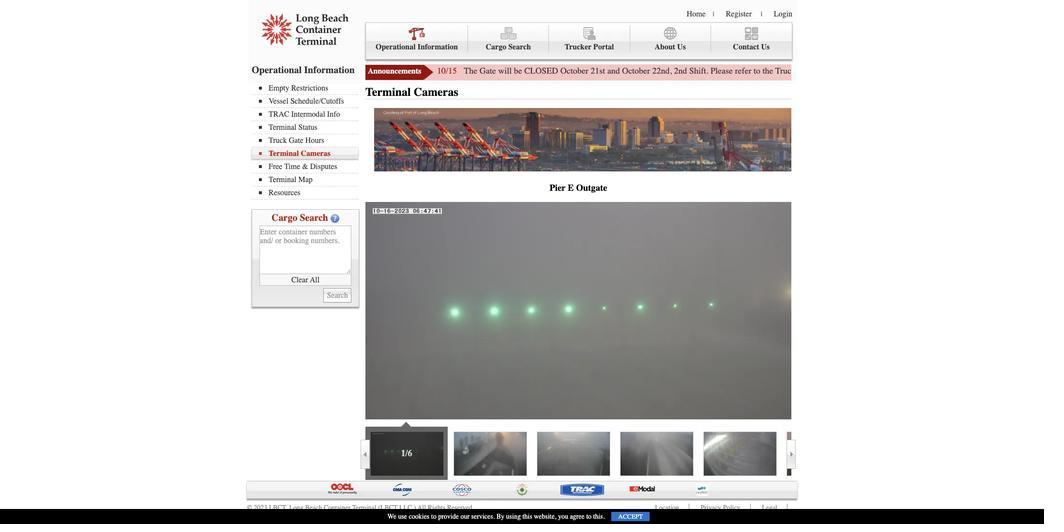 Task type: vqa. For each thing, say whether or not it's contained in the screenshot.
the top the COS
no



Task type: locate. For each thing, give the bounding box(es) containing it.
truck gate hours link
[[259, 136, 358, 145]]

status
[[299, 123, 318, 132]]

and
[[608, 65, 620, 76]]

0 horizontal spatial october
[[561, 65, 589, 76]]

gate down status
[[289, 136, 304, 145]]

this.
[[594, 512, 605, 521]]

menu bar containing empty restrictions
[[252, 83, 363, 200]]

october left 21st
[[561, 65, 589, 76]]

0 horizontal spatial |
[[713, 10, 715, 18]]

|
[[713, 10, 715, 18], [761, 10, 763, 18]]

all up cookies
[[418, 504, 426, 512]]

container
[[324, 504, 351, 512]]

cargo search up will
[[486, 43, 531, 51]]

1 for from the left
[[876, 65, 886, 76]]

0 horizontal spatial operational
[[252, 64, 302, 76]]

0 vertical spatial information
[[418, 43, 458, 51]]

cameras inside empty restrictions vessel schedule/cutoffs trac intermodal info terminal status truck gate hours terminal cameras free time & disputes terminal map resources
[[301, 149, 331, 158]]

2 us from the left
[[762, 43, 770, 51]]

contact us link
[[711, 25, 792, 53]]

us for contact us
[[762, 43, 770, 51]]

1 vertical spatial cargo search
[[272, 212, 328, 223]]

hours up terminal cameras link
[[306, 136, 325, 145]]

0 vertical spatial hours
[[817, 65, 838, 76]]

1 horizontal spatial cargo search
[[486, 43, 531, 51]]

© 2023 lbct, long beach container terminal (lbct llc.) all rights reserved.
[[247, 504, 474, 512]]

beach
[[305, 504, 322, 512]]

0 vertical spatial operational information
[[376, 43, 458, 51]]

1 horizontal spatial cameras
[[414, 85, 459, 99]]

for right page
[[876, 65, 886, 76]]

to down rights
[[431, 512, 437, 521]]

intermodal
[[291, 110, 325, 119]]

legal link
[[762, 504, 778, 512]]

0 horizontal spatial cameras
[[301, 149, 331, 158]]

web
[[841, 65, 855, 76]]

0 vertical spatial menu bar
[[366, 22, 793, 60]]

1 october from the left
[[561, 65, 589, 76]]

1 vertical spatial search
[[300, 212, 328, 223]]

None submit
[[324, 288, 352, 303]]

0 horizontal spatial us
[[678, 43, 686, 51]]

agree
[[570, 512, 585, 521]]

0 vertical spatial cargo search
[[486, 43, 531, 51]]

use
[[398, 512, 407, 521]]

us
[[678, 43, 686, 51], [762, 43, 770, 51]]

october
[[561, 65, 589, 76], [622, 65, 651, 76]]

operational
[[376, 43, 416, 51], [252, 64, 302, 76]]

contact us
[[733, 43, 770, 51]]

0 vertical spatial all
[[310, 275, 320, 284]]

outgate
[[576, 182, 608, 193]]

terminal cameras
[[366, 85, 459, 99]]

hours
[[817, 65, 838, 76], [306, 136, 325, 145]]

2 horizontal spatial to
[[754, 65, 761, 76]]

trac intermodal info link
[[259, 110, 358, 119]]

contact
[[733, 43, 760, 51]]

1 vertical spatial information
[[304, 64, 355, 76]]

for right 'details' at right
[[956, 65, 966, 76]]

information up restrictions
[[304, 64, 355, 76]]

1 vertical spatial cargo
[[272, 212, 298, 223]]

0 horizontal spatial operational information
[[252, 64, 355, 76]]

0 horizontal spatial menu bar
[[252, 83, 363, 200]]

1 horizontal spatial cargo
[[486, 43, 507, 51]]

0 horizontal spatial the
[[763, 65, 774, 76]]

information up 10/15
[[418, 43, 458, 51]]

gate
[[480, 65, 496, 76], [799, 65, 815, 76], [289, 136, 304, 145]]

1 horizontal spatial gate
[[480, 65, 496, 76]]

1 vertical spatial hours
[[306, 136, 325, 145]]

empty
[[269, 84, 289, 93]]

empty restrictions vessel schedule/cutoffs trac intermodal info terminal status truck gate hours terminal cameras free time & disputes terminal map resources
[[269, 84, 344, 197]]

login link
[[774, 10, 793, 18]]

operational up empty
[[252, 64, 302, 76]]

us inside "link"
[[762, 43, 770, 51]]

for
[[876, 65, 886, 76], [956, 65, 966, 76]]

cameras
[[414, 85, 459, 99], [301, 149, 331, 158]]

all right the 'clear'
[[310, 275, 320, 284]]

services.
[[472, 512, 495, 521]]

to
[[754, 65, 761, 76], [431, 512, 437, 521], [587, 512, 592, 521]]

using
[[506, 512, 521, 521]]

1 horizontal spatial all
[[418, 504, 426, 512]]

0 vertical spatial operational
[[376, 43, 416, 51]]

gate left web
[[799, 65, 815, 76]]

1 vertical spatial operational information
[[252, 64, 355, 76]]

1 horizontal spatial us
[[762, 43, 770, 51]]

22nd,
[[653, 65, 672, 76]]

menu bar
[[366, 22, 793, 60], [252, 83, 363, 200]]

by
[[497, 512, 505, 521]]

truck right the "refer"
[[776, 65, 796, 76]]

0 vertical spatial search
[[509, 43, 531, 51]]

terminal up resources
[[269, 175, 297, 184]]

1 horizontal spatial operational
[[376, 43, 416, 51]]

the left week. at the top right of the page
[[968, 65, 979, 76]]

terminal down announcements
[[366, 85, 411, 99]]

cargo up will
[[486, 43, 507, 51]]

(lbct
[[378, 504, 398, 512]]

operational information up announcements
[[376, 43, 458, 51]]

us right about
[[678, 43, 686, 51]]

the right the "refer"
[[763, 65, 774, 76]]

cargo search
[[486, 43, 531, 51], [272, 212, 328, 223]]

cameras down truck gate hours link
[[301, 149, 331, 158]]

trucker portal
[[565, 43, 614, 51]]

cargo search link
[[468, 25, 549, 53]]

&
[[302, 162, 308, 171]]

| left login link
[[761, 10, 763, 18]]

cargo down resources
[[272, 212, 298, 223]]

1 us from the left
[[678, 43, 686, 51]]

hours inside empty restrictions vessel schedule/cutoffs trac intermodal info terminal status truck gate hours terminal cameras free time & disputes terminal map resources
[[306, 136, 325, 145]]

0 horizontal spatial all
[[310, 275, 320, 284]]

0 horizontal spatial hours
[[306, 136, 325, 145]]

truck
[[776, 65, 796, 76], [269, 136, 287, 145]]

10/15 the gate will be closed october 21st and october 22nd, 2nd shift. please refer to the truck gate hours web page for further gate details for the week.
[[437, 65, 1002, 76]]

hours left web
[[817, 65, 838, 76]]

1 vertical spatial menu bar
[[252, 83, 363, 200]]

pier
[[550, 182, 566, 193]]

1 vertical spatial all
[[418, 504, 426, 512]]

operational information link
[[366, 25, 468, 53]]

us right "contact"
[[762, 43, 770, 51]]

cameras down 10/15
[[414, 85, 459, 99]]

1 horizontal spatial |
[[761, 10, 763, 18]]

cargo
[[486, 43, 507, 51], [272, 212, 298, 223]]

gate right "the"
[[480, 65, 496, 76]]

this
[[523, 512, 533, 521]]

search inside menu bar
[[509, 43, 531, 51]]

page
[[857, 65, 874, 76]]

empty restrictions link
[[259, 84, 358, 93]]

privacy policy
[[701, 504, 741, 512]]

search up the be
[[509, 43, 531, 51]]

0 horizontal spatial information
[[304, 64, 355, 76]]

1 horizontal spatial october
[[622, 65, 651, 76]]

location
[[655, 504, 680, 512]]

all inside button
[[310, 275, 320, 284]]

about
[[655, 43, 676, 51]]

1 horizontal spatial menu bar
[[366, 22, 793, 60]]

1 horizontal spatial information
[[418, 43, 458, 51]]

0 horizontal spatial truck
[[269, 136, 287, 145]]

disputes
[[310, 162, 338, 171]]

operational up announcements
[[376, 43, 416, 51]]

1 horizontal spatial search
[[509, 43, 531, 51]]

1 vertical spatial truck
[[269, 136, 287, 145]]

refer
[[736, 65, 752, 76]]

1 horizontal spatial truck
[[776, 65, 796, 76]]

to left this.
[[587, 512, 592, 521]]

1 horizontal spatial the
[[968, 65, 979, 76]]

be
[[514, 65, 522, 76]]

to right the "refer"
[[754, 65, 761, 76]]

cargo search down resources 'link'
[[272, 212, 328, 223]]

operational information up empty restrictions link
[[252, 64, 355, 76]]

october right and
[[622, 65, 651, 76]]

1 vertical spatial cameras
[[301, 149, 331, 158]]

| right home
[[713, 10, 715, 18]]

0 horizontal spatial gate
[[289, 136, 304, 145]]

operational inside operational information link
[[376, 43, 416, 51]]

information inside menu bar
[[418, 43, 458, 51]]

1 horizontal spatial for
[[956, 65, 966, 76]]

gate inside empty restrictions vessel schedule/cutoffs trac intermodal info terminal status truck gate hours terminal cameras free time & disputes terminal map resources
[[289, 136, 304, 145]]

closed
[[525, 65, 559, 76]]

1 the from the left
[[763, 65, 774, 76]]

0 horizontal spatial search
[[300, 212, 328, 223]]

0 horizontal spatial for
[[876, 65, 886, 76]]

trucker
[[565, 43, 592, 51]]

accept
[[619, 513, 643, 520]]

announcements
[[368, 67, 422, 76]]

truck down the trac
[[269, 136, 287, 145]]

terminal up free
[[269, 149, 299, 158]]

gate
[[914, 65, 929, 76]]

search down resources 'link'
[[300, 212, 328, 223]]



Task type: describe. For each thing, give the bounding box(es) containing it.
10/15
[[437, 65, 457, 76]]

2023
[[254, 504, 267, 512]]

home
[[687, 10, 706, 18]]

menu bar containing operational information
[[366, 22, 793, 60]]

cookies
[[409, 512, 430, 521]]

portal
[[594, 43, 614, 51]]

Enter container numbers and/ or booking numbers.  text field
[[260, 226, 352, 274]]

©
[[247, 504, 252, 512]]

21st
[[591, 65, 606, 76]]

rights
[[428, 504, 446, 512]]

clear
[[292, 275, 308, 284]]

0 vertical spatial truck
[[776, 65, 796, 76]]

info
[[327, 110, 340, 119]]

about us
[[655, 43, 686, 51]]

shift.
[[690, 65, 709, 76]]

register
[[726, 10, 752, 18]]

resources link
[[259, 188, 358, 197]]

terminal cameras link
[[259, 149, 358, 158]]

cargo search inside menu bar
[[486, 43, 531, 51]]

clear all button
[[260, 274, 352, 286]]

reserved.
[[447, 504, 474, 512]]

policy
[[724, 504, 741, 512]]

e
[[568, 182, 574, 193]]

truck inside empty restrictions vessel schedule/cutoffs trac intermodal info terminal status truck gate hours terminal cameras free time & disputes terminal map resources
[[269, 136, 287, 145]]

terminal status link
[[259, 123, 358, 132]]

map
[[299, 175, 313, 184]]

trac
[[269, 110, 289, 119]]

vessel schedule/cutoffs link
[[259, 97, 358, 106]]

register link
[[726, 10, 752, 18]]

long
[[289, 504, 304, 512]]

the
[[464, 65, 478, 76]]

trucker portal link
[[549, 25, 630, 53]]

0 horizontal spatial cargo
[[272, 212, 298, 223]]

accept button
[[612, 512, 650, 521]]

time
[[284, 162, 300, 171]]

2 | from the left
[[761, 10, 763, 18]]

you
[[558, 512, 569, 521]]

location link
[[655, 504, 680, 512]]

free
[[269, 162, 283, 171]]

further
[[888, 65, 912, 76]]

2 for from the left
[[956, 65, 966, 76]]

terminal down the trac
[[269, 123, 297, 132]]

1 horizontal spatial hours
[[817, 65, 838, 76]]

terminal left "(lbct"
[[352, 504, 377, 512]]

legal
[[762, 504, 778, 512]]

1 horizontal spatial to
[[587, 512, 592, 521]]

2 the from the left
[[968, 65, 979, 76]]

week.
[[981, 65, 1002, 76]]

please
[[711, 65, 733, 76]]

2nd
[[675, 65, 688, 76]]

0 vertical spatial cargo
[[486, 43, 507, 51]]

2 horizontal spatial gate
[[799, 65, 815, 76]]

we
[[388, 512, 397, 521]]

pier e outgate
[[550, 182, 608, 193]]

llc.)
[[400, 504, 416, 512]]

vessel
[[269, 97, 289, 106]]

2 october from the left
[[622, 65, 651, 76]]

privacy
[[701, 504, 722, 512]]

privacy policy link
[[701, 504, 741, 512]]

lbct,
[[269, 504, 288, 512]]

0 horizontal spatial cargo search
[[272, 212, 328, 223]]

0 vertical spatial cameras
[[414, 85, 459, 99]]

login
[[774, 10, 793, 18]]

us for about us
[[678, 43, 686, 51]]

1 vertical spatial operational
[[252, 64, 302, 76]]

0 horizontal spatial to
[[431, 512, 437, 521]]

1 | from the left
[[713, 10, 715, 18]]

home link
[[687, 10, 706, 18]]

our
[[461, 512, 470, 521]]

website,
[[534, 512, 557, 521]]

terminal map link
[[259, 175, 358, 184]]

details
[[931, 65, 954, 76]]

resources
[[269, 188, 301, 197]]

restrictions
[[291, 84, 328, 93]]

1 horizontal spatial operational information
[[376, 43, 458, 51]]

schedule/cutoffs
[[291, 97, 344, 106]]

we use cookies to provide our services. by using this website, you agree to this.
[[388, 512, 605, 521]]

about us link
[[630, 25, 711, 53]]

1/6
[[401, 448, 412, 459]]

clear all
[[292, 275, 320, 284]]



